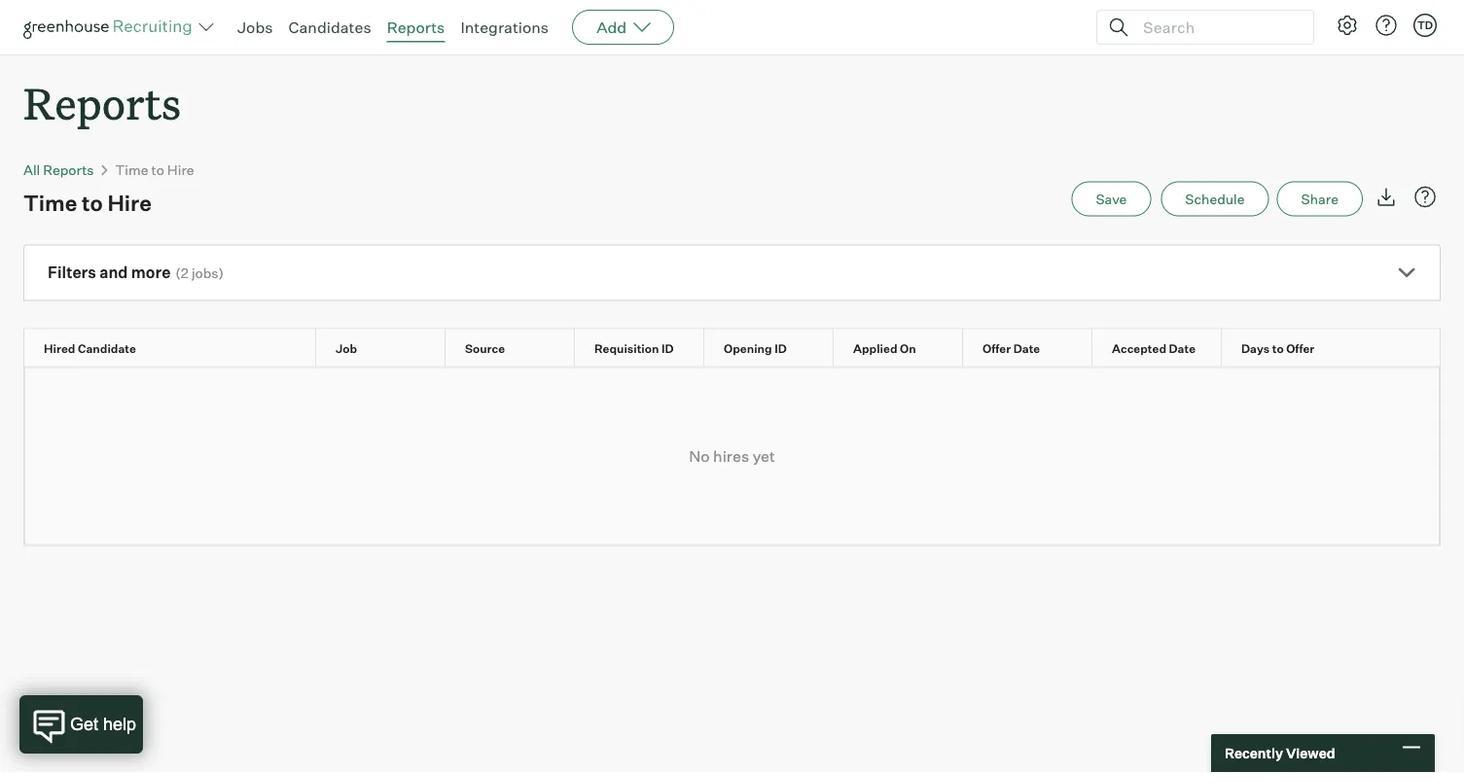 Task type: locate. For each thing, give the bounding box(es) containing it.
jobs
[[192, 265, 218, 282]]

0 horizontal spatial hire
[[107, 189, 152, 216]]

2 vertical spatial to
[[1273, 341, 1284, 356]]

id
[[662, 341, 674, 356], [775, 341, 787, 356]]

time down all reports link
[[23, 189, 77, 216]]

1 horizontal spatial offer
[[1287, 341, 1315, 356]]

candidates
[[289, 18, 371, 37]]

save button
[[1072, 182, 1151, 217]]

source
[[465, 341, 505, 356]]

id right opening on the top
[[775, 341, 787, 356]]

schedule
[[1186, 190, 1245, 207]]

grid
[[24, 330, 1440, 368]]

0 horizontal spatial id
[[662, 341, 674, 356]]

row
[[24, 330, 1440, 367]]

0 horizontal spatial offer
[[983, 341, 1011, 356]]

jobs link
[[237, 18, 273, 37]]

0 vertical spatial time to hire
[[115, 161, 194, 178]]

add
[[597, 18, 627, 37]]

more
[[131, 263, 171, 282]]

source column header
[[446, 330, 592, 367]]

integrations link
[[461, 18, 549, 37]]

2 date from the left
[[1169, 341, 1196, 356]]

greenhouse recruiting image
[[23, 16, 199, 39]]

recently viewed
[[1225, 745, 1336, 762]]

0 vertical spatial to
[[151, 161, 164, 178]]

requisition id column header
[[575, 330, 721, 367]]

time
[[115, 161, 148, 178], [23, 189, 77, 216]]

1 horizontal spatial id
[[775, 341, 787, 356]]

date
[[1014, 341, 1040, 356], [1169, 341, 1196, 356]]

td
[[1418, 18, 1433, 32]]

0 vertical spatial hire
[[167, 161, 194, 178]]

time to hire
[[115, 161, 194, 178], [23, 189, 152, 216]]

0 horizontal spatial date
[[1014, 341, 1040, 356]]

offer inside column header
[[983, 341, 1011, 356]]

1 vertical spatial reports
[[23, 74, 181, 131]]

hire
[[167, 161, 194, 178], [107, 189, 152, 216]]

id for requisition id
[[662, 341, 674, 356]]

reports
[[387, 18, 445, 37], [23, 74, 181, 131], [43, 161, 94, 178]]

1 offer from the left
[[983, 341, 1011, 356]]

time to hire down all reports
[[23, 189, 152, 216]]

0 vertical spatial time
[[115, 161, 148, 178]]

on
[[900, 341, 916, 356]]

2 horizontal spatial to
[[1273, 341, 1284, 356]]

1 vertical spatial time to hire
[[23, 189, 152, 216]]

add button
[[572, 10, 675, 45]]

candidates link
[[289, 18, 371, 37]]

time to hire right all reports
[[115, 161, 194, 178]]

1 vertical spatial hire
[[107, 189, 152, 216]]

reports right the all
[[43, 161, 94, 178]]

td button
[[1414, 14, 1437, 37]]

1 date from the left
[[1014, 341, 1040, 356]]

days
[[1242, 341, 1270, 356]]

job column header
[[316, 330, 462, 367]]

1 horizontal spatial to
[[151, 161, 164, 178]]

faq image
[[1414, 186, 1437, 209]]

time right all reports
[[115, 161, 148, 178]]

offer right days
[[1287, 341, 1315, 356]]

reports right candidates link
[[387, 18, 445, 37]]

1 vertical spatial time
[[23, 189, 77, 216]]

reports down greenhouse recruiting image
[[23, 74, 181, 131]]

applied on column header
[[834, 330, 980, 367]]

no hires yet
[[689, 447, 775, 466]]

applied
[[853, 341, 898, 356]]

integrations
[[461, 18, 549, 37]]

offer
[[983, 341, 1011, 356], [1287, 341, 1315, 356]]

1 horizontal spatial date
[[1169, 341, 1196, 356]]

1 id from the left
[[662, 341, 674, 356]]

grid containing hired candidate
[[24, 330, 1440, 368]]

id right requisition
[[662, 341, 674, 356]]

to
[[151, 161, 164, 178], [82, 189, 103, 216], [1273, 341, 1284, 356]]

2 id from the left
[[775, 341, 787, 356]]

1 vertical spatial to
[[82, 189, 103, 216]]

offer right on
[[983, 341, 1011, 356]]

download image
[[1375, 186, 1398, 209]]

2
[[181, 265, 189, 282]]

row containing hired candidate
[[24, 330, 1440, 367]]

offer date column header
[[963, 330, 1109, 367]]



Task type: vqa. For each thing, say whether or not it's contained in the screenshot.
the left Hire
yes



Task type: describe. For each thing, give the bounding box(es) containing it.
and
[[99, 263, 128, 282]]

requisition id
[[595, 341, 674, 356]]

1 horizontal spatial time
[[115, 161, 148, 178]]

Search text field
[[1139, 13, 1296, 41]]

opening
[[724, 341, 772, 356]]

date for offer date
[[1014, 341, 1040, 356]]

hired candidate
[[44, 341, 136, 356]]

(
[[176, 265, 181, 282]]

opening id column header
[[705, 330, 850, 367]]

configure image
[[1336, 14, 1359, 37]]

2 vertical spatial reports
[[43, 161, 94, 178]]

jobs
[[237, 18, 273, 37]]

no
[[689, 447, 710, 466]]

hired
[[44, 341, 75, 356]]

0 horizontal spatial to
[[82, 189, 103, 216]]

date for accepted date
[[1169, 341, 1196, 356]]

opening id
[[724, 341, 787, 356]]

reports link
[[387, 18, 445, 37]]

schedule button
[[1161, 182, 1269, 217]]

filters and more ( 2 jobs )
[[48, 263, 224, 282]]

save
[[1096, 190, 1127, 207]]

job
[[336, 341, 357, 356]]

yet
[[753, 447, 775, 466]]

applied on
[[853, 341, 916, 356]]

1 horizontal spatial hire
[[167, 161, 194, 178]]

0 vertical spatial reports
[[387, 18, 445, 37]]

share button
[[1277, 182, 1363, 217]]

to inside row
[[1273, 341, 1284, 356]]

accepted date column header
[[1093, 330, 1239, 367]]

recently
[[1225, 745, 1283, 762]]

)
[[218, 265, 224, 282]]

time to hire link
[[115, 161, 194, 178]]

candidate
[[78, 341, 136, 356]]

all
[[23, 161, 40, 178]]

days to offer
[[1242, 341, 1315, 356]]

offer date
[[983, 341, 1040, 356]]

accepted
[[1112, 341, 1167, 356]]

save and schedule this report to revisit it! element
[[1072, 182, 1161, 217]]

filters
[[48, 263, 96, 282]]

share
[[1302, 190, 1339, 207]]

all reports
[[23, 161, 94, 178]]

2 offer from the left
[[1287, 341, 1315, 356]]

requisition
[[595, 341, 659, 356]]

accepted date
[[1112, 341, 1196, 356]]

all reports link
[[23, 161, 94, 178]]

viewed
[[1286, 745, 1336, 762]]

hires
[[713, 447, 749, 466]]

0 horizontal spatial time
[[23, 189, 77, 216]]

hired candidate column header
[[24, 330, 333, 367]]

td button
[[1410, 10, 1441, 41]]

id for opening id
[[775, 341, 787, 356]]



